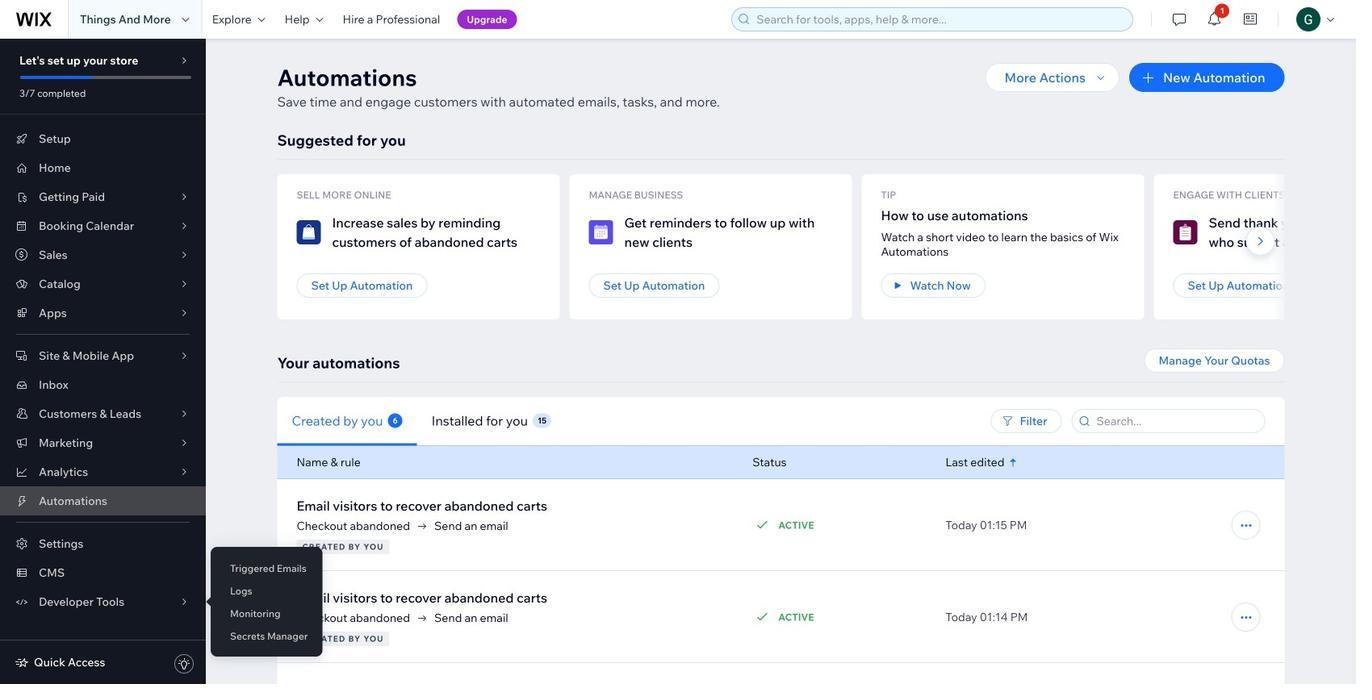 Task type: describe. For each thing, give the bounding box(es) containing it.
Search... field
[[1092, 410, 1260, 433]]

sidebar element
[[0, 39, 206, 685]]

Search for tools, apps, help & more... field
[[752, 8, 1128, 31]]



Task type: locate. For each thing, give the bounding box(es) containing it.
1 horizontal spatial category image
[[1174, 220, 1198, 245]]

category image
[[297, 220, 321, 245]]

0 horizontal spatial category image
[[589, 220, 613, 245]]

tab list
[[277, 397, 790, 446]]

2 category image from the left
[[1174, 220, 1198, 245]]

1 category image from the left
[[589, 220, 613, 245]]

list
[[277, 174, 1357, 320]]

category image
[[589, 220, 613, 245], [1174, 220, 1198, 245]]



Task type: vqa. For each thing, say whether or not it's contained in the screenshot.
option
no



